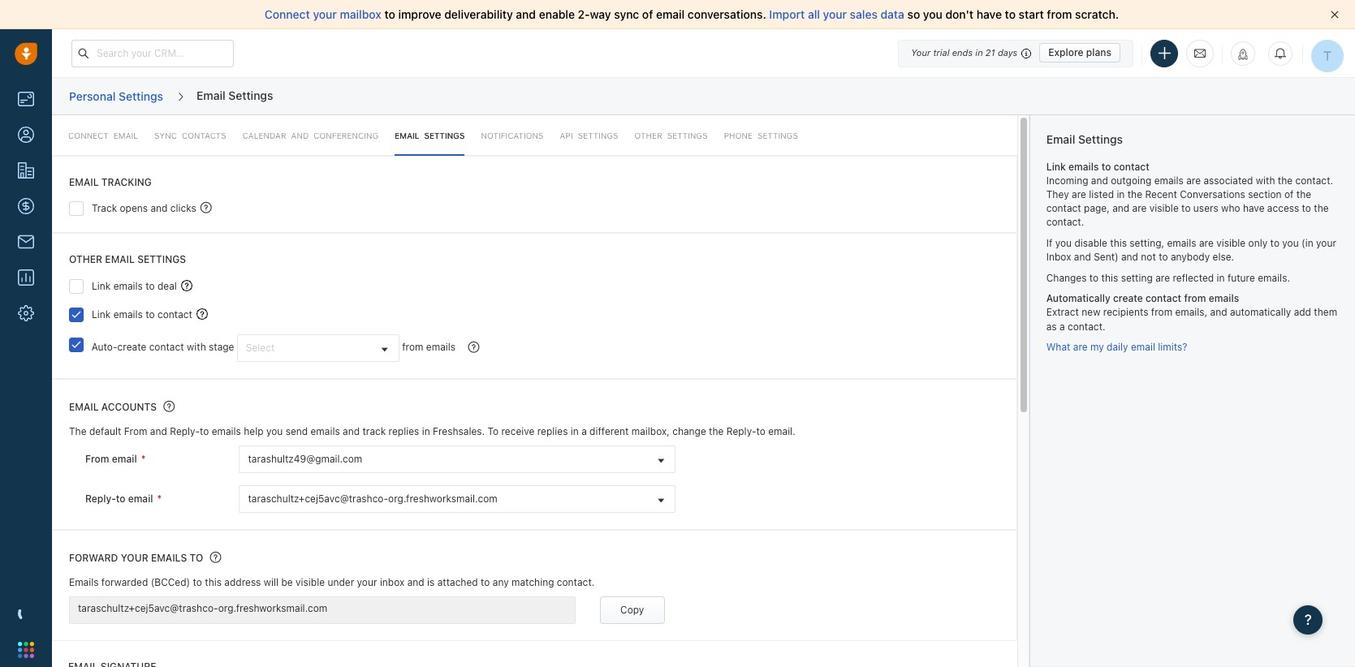 Task type: locate. For each thing, give the bounding box(es) containing it.
0 vertical spatial visible
[[1150, 202, 1179, 214]]

not
[[1142, 251, 1157, 263]]

settings left notifications
[[424, 131, 465, 141]]

the down outgoing
[[1128, 188, 1143, 201]]

create inside 'tab panel'
[[117, 341, 146, 353]]

link emails to contact incoming and outgoing emails are associated with the contact. they are listed in the recent conversations section of the contact page, and are visible to users who have access to the contact.
[[1047, 161, 1334, 228]]

other down the track
[[69, 254, 102, 266]]

0 horizontal spatial create
[[117, 341, 146, 353]]

tab list
[[52, 115, 1018, 156]]

1 horizontal spatial other
[[635, 131, 663, 141]]

1 horizontal spatial of
[[1285, 188, 1294, 201]]

2 horizontal spatial settings
[[758, 131, 798, 141]]

1 vertical spatial with
[[187, 341, 206, 353]]

replies
[[389, 426, 419, 438], [538, 426, 568, 438]]

0 vertical spatial of
[[643, 7, 653, 21]]

send email image
[[1195, 46, 1206, 60]]

you left (in
[[1283, 237, 1300, 249]]

to up listed
[[1102, 161, 1112, 173]]

1 vertical spatial a
[[582, 426, 587, 438]]

0 horizontal spatial with
[[187, 341, 206, 353]]

link
[[1047, 161, 1066, 173], [92, 280, 111, 292], [92, 308, 111, 321]]

you inside 'tab panel'
[[266, 426, 283, 438]]

are up anybody
[[1200, 237, 1214, 249]]

you
[[924, 7, 943, 21], [1056, 237, 1072, 249], [1283, 237, 1300, 249], [266, 426, 283, 438]]

2 vertical spatial link
[[92, 308, 111, 321]]

1 vertical spatial visible
[[1217, 237, 1246, 249]]

email settings
[[197, 88, 273, 102], [395, 131, 465, 141], [1047, 132, 1124, 146]]

0 vertical spatial a
[[1060, 320, 1066, 333]]

1 horizontal spatial from
[[124, 426, 147, 438]]

a inside automatically create contact from emails extract new recipients from emails, and automatically add them as a contact.
[[1060, 320, 1066, 333]]

from emails
[[402, 341, 456, 353]]

link down "other email settings"
[[92, 280, 111, 292]]

email up the on the left bottom of the page
[[69, 401, 99, 413]]

the default from and reply-to emails help you send emails and track replies in freshsales. to receive replies in a different mailbox, change the reply-to email.
[[69, 426, 796, 438]]

question circled image
[[201, 201, 212, 215], [210, 551, 221, 564]]

0 horizontal spatial connect
[[68, 131, 109, 141]]

and right calendar
[[291, 131, 309, 141]]

0 horizontal spatial question circled image
[[164, 399, 175, 413]]

extract
[[1047, 307, 1080, 319]]

1 horizontal spatial connect
[[265, 7, 310, 21]]

in left freshsales.
[[422, 426, 430, 438]]

taraschultz+cej5avc@trashco- down (bcced)
[[78, 603, 218, 615]]

improve
[[398, 7, 442, 21]]

contact. right matching
[[557, 577, 595, 589]]

reply- down from email
[[85, 493, 116, 505]]

question circled image right accounts
[[164, 399, 175, 413]]

connect your mailbox link
[[265, 7, 385, 21]]

settings up deal
[[137, 254, 186, 266]]

different
[[590, 426, 629, 438]]

link for link emails to deal
[[92, 280, 111, 292]]

create down link emails to contact on the left of page
[[117, 341, 146, 353]]

org.freshworksmail.com down tarashultz49@gmail.com link
[[388, 493, 498, 505]]

email accounts
[[69, 401, 157, 413]]

0 vertical spatial taraschultz+cej5avc@trashco-
[[248, 493, 388, 505]]

and right emails,
[[1211, 307, 1228, 319]]

will
[[264, 577, 279, 589]]

email settings link
[[395, 115, 465, 156]]

1 vertical spatial taraschultz+cej5avc@trashco-
[[78, 603, 218, 615]]

0 horizontal spatial replies
[[389, 426, 419, 438]]

0 vertical spatial question circled image
[[468, 340, 480, 354]]

matching
[[512, 577, 554, 589]]

taraschultz+cej5avc@trashco-org.freshworksmail.com down track at the bottom left of the page
[[248, 493, 498, 505]]

contacts
[[182, 131, 226, 141]]

under
[[328, 577, 354, 589]]

who
[[1222, 202, 1241, 214]]

tracking
[[101, 177, 152, 189]]

in down outgoing
[[1117, 188, 1125, 201]]

from
[[124, 426, 147, 438], [85, 453, 109, 465]]

contact. up access
[[1296, 174, 1334, 187]]

with left 'stage'
[[187, 341, 206, 353]]

0 horizontal spatial taraschultz+cej5avc@trashco-
[[78, 603, 218, 615]]

settings up calendar
[[229, 88, 273, 102]]

api settings link
[[560, 115, 619, 156]]

and inside calendar and conferencing link
[[291, 131, 309, 141]]

email left the sync
[[113, 131, 138, 141]]

question circled image right clicks
[[201, 201, 212, 215]]

this inside if you disable this setting, emails are visible only to you (in your inbox and sent) and not to anybody else.
[[1111, 237, 1128, 249]]

email down from email
[[128, 493, 153, 505]]

connect your mailbox to improve deliverability and enable 2-way sync of email conversations. import all your sales data so you don't have to start from scratch.
[[265, 7, 1119, 21]]

0 horizontal spatial other
[[69, 254, 102, 266]]

auto-
[[92, 341, 117, 353]]

1 horizontal spatial reply-
[[170, 426, 200, 438]]

1 horizontal spatial question circled image
[[468, 340, 480, 354]]

contact. inside 'tab panel'
[[557, 577, 595, 589]]

reply- left email.
[[727, 426, 757, 438]]

with inside the link emails to contact incoming and outgoing emails are associated with the contact. they are listed in the recent conversations section of the contact page, and are visible to users who have access to the contact.
[[1257, 174, 1276, 187]]

settings down 'search your crm...' "text box"
[[119, 89, 163, 103]]

of up access
[[1285, 188, 1294, 201]]

the right change
[[709, 426, 724, 438]]

track
[[363, 426, 386, 438]]

question circled image right from emails at the bottom left of page
[[468, 340, 480, 354]]

other inside tab list
[[635, 131, 663, 141]]

be
[[281, 577, 293, 589]]

0 vertical spatial create
[[1114, 293, 1144, 305]]

have inside the link emails to contact incoming and outgoing emails are associated with the contact. they are listed in the recent conversations section of the contact page, and are visible to users who have access to the contact.
[[1244, 202, 1265, 214]]

settings right phone
[[758, 131, 798, 141]]

1 horizontal spatial visible
[[1150, 202, 1179, 214]]

else.
[[1213, 251, 1235, 263]]

other
[[635, 131, 663, 141], [69, 254, 102, 266]]

email up link emails to deal
[[105, 254, 135, 266]]

sent)
[[1094, 251, 1119, 263]]

to up (bcced)
[[190, 552, 203, 564]]

with up section at the top of page
[[1257, 174, 1276, 187]]

create inside automatically create contact from emails extract new recipients from emails, and automatically add them as a contact.
[[1114, 293, 1144, 305]]

you right "so"
[[924, 7, 943, 21]]

a inside 'tab panel'
[[582, 426, 587, 438]]

1 vertical spatial connect
[[68, 131, 109, 141]]

to down from email
[[116, 493, 125, 505]]

settings
[[668, 131, 708, 141], [758, 131, 798, 141], [137, 254, 186, 266]]

the up section at the top of page
[[1279, 174, 1293, 187]]

1 vertical spatial org.freshworksmail.com
[[218, 603, 328, 615]]

any
[[493, 577, 509, 589]]

this left address
[[205, 577, 222, 589]]

and up listed
[[1092, 174, 1109, 187]]

section
[[1249, 188, 1282, 201]]

0 vertical spatial org.freshworksmail.com
[[388, 493, 498, 505]]

tab panel
[[52, 115, 1018, 668]]

replies right track at the bottom left of the page
[[389, 426, 419, 438]]

contact down link emails to contact on the left of page
[[149, 341, 184, 353]]

0 vertical spatial this
[[1111, 237, 1128, 249]]

1 vertical spatial link
[[92, 280, 111, 292]]

explore plans link
[[1040, 43, 1121, 63]]

have right don't
[[977, 7, 1002, 21]]

0 vertical spatial link
[[1047, 161, 1066, 173]]

change
[[673, 426, 707, 438]]

email
[[197, 88, 226, 102], [395, 131, 420, 141], [1047, 132, 1076, 146], [69, 177, 99, 189], [69, 401, 99, 413]]

settings for phone settings
[[758, 131, 798, 141]]

1 vertical spatial have
[[1244, 202, 1265, 214]]

help
[[244, 426, 264, 438]]

other right api settings
[[635, 131, 663, 141]]

email right conferencing
[[395, 131, 420, 141]]

link emails to contact
[[92, 308, 193, 321]]

this
[[1111, 237, 1128, 249], [1102, 272, 1119, 284], [205, 577, 222, 589]]

link inside the link emails to contact incoming and outgoing emails are associated with the contact. they are listed in the recent conversations section of the contact page, and are visible to users who have access to the contact.
[[1047, 161, 1066, 173]]

forwarded
[[101, 577, 148, 589]]

contact down changes to this setting are reflected in future emails.
[[1146, 293, 1182, 305]]

email inside email settings link
[[395, 131, 420, 141]]

phone
[[724, 131, 753, 141]]

1 horizontal spatial email settings
[[395, 131, 465, 141]]

sync
[[154, 131, 177, 141]]

2 horizontal spatial visible
[[1217, 237, 1246, 249]]

1 vertical spatial of
[[1285, 188, 1294, 201]]

add
[[1295, 307, 1312, 319]]

connect down personal
[[68, 131, 109, 141]]

what
[[1047, 341, 1071, 353]]

connect email
[[68, 131, 138, 141]]

have
[[977, 7, 1002, 21], [1244, 202, 1265, 214]]

1 vertical spatial taraschultz+cej5avc@trashco-org.freshworksmail.com
[[78, 603, 328, 615]]

sales
[[850, 7, 878, 21]]

click to learn how to link conversations to deals image
[[181, 280, 192, 291]]

settings left phone
[[668, 131, 708, 141]]

setting,
[[1130, 237, 1165, 249]]

1 vertical spatial question circled image
[[164, 399, 175, 413]]

other settings
[[635, 131, 708, 141]]

associated
[[1204, 174, 1254, 187]]

from down the default
[[85, 453, 109, 465]]

your inside if you disable this setting, emails are visible only to you (in your inbox and sent) and not to anybody else.
[[1317, 237, 1337, 249]]

question circled image
[[468, 340, 480, 354], [164, 399, 175, 413]]

create
[[1114, 293, 1144, 305], [117, 341, 146, 353]]

mailbox,
[[632, 426, 670, 438]]

1 vertical spatial create
[[117, 341, 146, 353]]

replies right 'receive'
[[538, 426, 568, 438]]

2 vertical spatial this
[[205, 577, 222, 589]]

0 horizontal spatial settings
[[137, 254, 186, 266]]

1 horizontal spatial a
[[1060, 320, 1066, 333]]

you right if
[[1056, 237, 1072, 249]]

the inside 'tab panel'
[[709, 426, 724, 438]]

settings for email settings link
[[424, 131, 465, 141]]

settings right api
[[578, 131, 619, 141]]

taraschultz+cej5avc@trashco-org.freshworksmail.com
[[248, 493, 498, 505], [78, 603, 328, 615]]

0 horizontal spatial have
[[977, 7, 1002, 21]]

visible right be
[[296, 577, 325, 589]]

1 horizontal spatial create
[[1114, 293, 1144, 305]]

send
[[286, 426, 308, 438]]

1 vertical spatial from
[[85, 453, 109, 465]]

a left different
[[582, 426, 587, 438]]

you right help
[[266, 426, 283, 438]]

don't
[[946, 7, 974, 21]]

if
[[1047, 237, 1053, 249]]

visible
[[1150, 202, 1179, 214], [1217, 237, 1246, 249], [296, 577, 325, 589]]

1 horizontal spatial settings
[[668, 131, 708, 141]]

and left clicks
[[151, 203, 168, 215]]

notifications link
[[481, 115, 544, 156]]

org.freshworksmail.com
[[388, 493, 498, 505], [218, 603, 328, 615]]

1 horizontal spatial have
[[1244, 202, 1265, 214]]

page,
[[1085, 202, 1110, 214]]

and inside automatically create contact from emails extract new recipients from emails, and automatically add them as a contact.
[[1211, 307, 1228, 319]]

in inside the link emails to contact incoming and outgoing emails are associated with the contact. they are listed in the recent conversations section of the contact page, and are visible to users who have access to the contact.
[[1117, 188, 1125, 201]]

1 horizontal spatial replies
[[538, 426, 568, 438]]

in left 21
[[976, 47, 983, 58]]

0 vertical spatial connect
[[265, 7, 310, 21]]

link emails to deal
[[92, 280, 177, 292]]

settings inside "link"
[[578, 131, 619, 141]]

contact. down new
[[1068, 320, 1106, 333]]

this down sent)
[[1102, 272, 1119, 284]]

org.freshworksmail.com down will
[[218, 603, 328, 615]]

email right the sync
[[656, 7, 685, 21]]

attached
[[438, 577, 478, 589]]

recent
[[1146, 188, 1178, 201]]

1 horizontal spatial taraschultz+cej5avc@trashco-
[[248, 493, 388, 505]]

days
[[998, 47, 1018, 58]]

are down recent
[[1133, 202, 1147, 214]]

0 horizontal spatial org.freshworksmail.com
[[218, 603, 328, 615]]

and left is
[[408, 577, 425, 589]]

0 vertical spatial with
[[1257, 174, 1276, 187]]

taraschultz+cej5avc@trashco- down tarashultz49@gmail.com
[[248, 493, 388, 505]]

freshworks switcher image
[[18, 642, 34, 659]]

incoming
[[1047, 174, 1089, 187]]

0 vertical spatial other
[[635, 131, 663, 141]]

accounts
[[101, 401, 157, 413]]

settings up outgoing
[[1079, 132, 1124, 146]]

2 vertical spatial visible
[[296, 577, 325, 589]]

from down accounts
[[124, 426, 147, 438]]

and left track at the bottom left of the page
[[343, 426, 360, 438]]

link up incoming
[[1047, 161, 1066, 173]]

email
[[656, 7, 685, 21], [113, 131, 138, 141], [105, 254, 135, 266], [1132, 341, 1156, 353], [112, 453, 137, 465], [128, 493, 153, 505]]

0 horizontal spatial a
[[582, 426, 587, 438]]

a right as
[[1060, 320, 1066, 333]]

1 horizontal spatial with
[[1257, 174, 1276, 187]]

conversations.
[[688, 7, 767, 21]]

visible inside 'tab panel'
[[296, 577, 325, 589]]

reply-
[[170, 426, 200, 438], [727, 426, 757, 438], [85, 493, 116, 505]]

1 vertical spatial other
[[69, 254, 102, 266]]

0 horizontal spatial visible
[[296, 577, 325, 589]]

connect left mailbox
[[265, 7, 310, 21]]

emails
[[69, 577, 99, 589]]

question circled image right the forward your emails to
[[210, 551, 221, 564]]

this up sent)
[[1111, 237, 1128, 249]]

connect for connect your mailbox to improve deliverability and enable 2-way sync of email conversations. import all your sales data so you don't have to start from scratch.
[[265, 7, 310, 21]]



Task type: describe. For each thing, give the bounding box(es) containing it.
so
[[908, 7, 921, 21]]

are up conversations
[[1187, 174, 1202, 187]]

to right not
[[1159, 251, 1169, 263]]

emails inside automatically create contact from emails extract new recipients from emails, and automatically add them as a contact.
[[1209, 293, 1240, 305]]

scratch.
[[1076, 7, 1119, 21]]

phone settings link
[[724, 115, 798, 156]]

to left users
[[1182, 202, 1191, 214]]

select link
[[238, 335, 399, 361]]

import all your sales data link
[[770, 7, 908, 21]]

your left inbox
[[357, 577, 377, 589]]

recipients
[[1104, 307, 1149, 319]]

your up forwarded
[[121, 552, 148, 564]]

opens
[[120, 203, 148, 215]]

and down disable
[[1075, 251, 1092, 263]]

reflected
[[1173, 272, 1215, 284]]

as
[[1047, 320, 1057, 333]]

0 vertical spatial from
[[124, 426, 147, 438]]

visible inside if you disable this setting, emails are visible only to you (in your inbox and sent) and not to anybody else.
[[1217, 237, 1246, 249]]

access
[[1268, 202, 1300, 214]]

future
[[1228, 272, 1256, 284]]

your left mailbox
[[313, 7, 337, 21]]

what are my daily email limits?
[[1047, 341, 1188, 353]]

other settings link
[[635, 115, 708, 156]]

inbox
[[380, 577, 405, 589]]

track
[[92, 203, 117, 215]]

link for link emails to contact
[[92, 308, 111, 321]]

21
[[986, 47, 996, 58]]

1 replies from the left
[[389, 426, 419, 438]]

0 horizontal spatial of
[[643, 7, 653, 21]]

2 replies from the left
[[538, 426, 568, 438]]

0 vertical spatial taraschultz+cej5avc@trashco-org.freshworksmail.com
[[248, 493, 498, 505]]

sync contacts
[[154, 131, 226, 141]]

your trial ends in 21 days
[[912, 47, 1018, 58]]

automatically
[[1047, 293, 1111, 305]]

other for other settings
[[635, 131, 663, 141]]

visible inside the link emails to contact incoming and outgoing emails are associated with the contact. they are listed in the recent conversations section of the contact page, and are visible to users who have access to the contact.
[[1150, 202, 1179, 214]]

conferencing
[[314, 131, 379, 141]]

to right (bcced)
[[193, 577, 202, 589]]

email up contacts at the top left
[[197, 88, 226, 102]]

are left my at right
[[1074, 341, 1088, 353]]

to right only
[[1271, 237, 1280, 249]]

contact. up if
[[1047, 216, 1085, 228]]

to left help
[[200, 426, 209, 438]]

of inside the link emails to contact incoming and outgoing emails are associated with the contact. they are listed in the recent conversations section of the contact page, and are visible to users who have access to the contact.
[[1285, 188, 1294, 201]]

2-
[[578, 7, 590, 21]]

email up incoming
[[1047, 132, 1076, 146]]

automatically
[[1231, 307, 1292, 319]]

email.
[[769, 426, 796, 438]]

default
[[89, 426, 121, 438]]

sync
[[614, 7, 640, 21]]

anybody
[[1171, 251, 1211, 263]]

mailbox
[[340, 7, 382, 21]]

create for automatically
[[1114, 293, 1144, 305]]

0 horizontal spatial from
[[85, 453, 109, 465]]

contact. inside automatically create contact from emails extract new recipients from emails, and automatically add them as a contact.
[[1068, 320, 1106, 333]]

1 vertical spatial question circled image
[[210, 551, 221, 564]]

copy button
[[600, 597, 665, 624]]

trial
[[934, 47, 950, 58]]

emails,
[[1176, 307, 1208, 319]]

to down sent)
[[1090, 272, 1099, 284]]

to left start
[[1005, 7, 1016, 21]]

link for link emails to contact incoming and outgoing emails are associated with the contact. they are listed in the recent conversations section of the contact page, and are visible to users who have access to the contact.
[[1047, 161, 1066, 173]]

is
[[427, 577, 435, 589]]

and down listed
[[1113, 202, 1130, 214]]

emails inside if you disable this setting, emails are visible only to you (in your inbox and sent) and not to anybody else.
[[1168, 237, 1197, 249]]

this inside 'tab panel'
[[205, 577, 222, 589]]

calendar and conferencing
[[243, 131, 379, 141]]

copy
[[621, 604, 645, 616]]

to left email.
[[757, 426, 766, 438]]

emails.
[[1259, 272, 1291, 284]]

forward your emails to
[[69, 552, 203, 564]]

personal settings
[[69, 89, 163, 103]]

users
[[1194, 202, 1219, 214]]

to right mailbox
[[385, 7, 396, 21]]

to left any
[[481, 577, 490, 589]]

listed
[[1090, 188, 1115, 201]]

in left future
[[1217, 272, 1225, 284]]

0 vertical spatial question circled image
[[201, 201, 212, 215]]

them
[[1315, 307, 1338, 319]]

contact up outgoing
[[1114, 161, 1150, 173]]

2 horizontal spatial reply-
[[727, 426, 757, 438]]

email inside tab list
[[113, 131, 138, 141]]

your right 'all'
[[823, 7, 847, 21]]

they
[[1047, 188, 1070, 201]]

tarashultz49@gmail.com
[[248, 453, 362, 465]]

from inside 'tab panel'
[[402, 341, 424, 353]]

other for other email settings
[[69, 254, 102, 266]]

conversations
[[1181, 188, 1246, 201]]

the right access
[[1315, 202, 1330, 214]]

inbox
[[1047, 251, 1072, 263]]

and left not
[[1122, 251, 1139, 263]]

are down not
[[1156, 272, 1171, 284]]

the
[[69, 426, 87, 438]]

to right access
[[1303, 202, 1312, 214]]

if you disable this setting, emails are visible only to you (in your inbox and sent) and not to anybody else.
[[1047, 237, 1337, 263]]

changes to this setting are reflected in future emails.
[[1047, 272, 1291, 284]]

email tracking
[[69, 177, 152, 189]]

from email
[[85, 453, 137, 465]]

api settings
[[560, 131, 619, 141]]

1 vertical spatial this
[[1102, 272, 1119, 284]]

email settings inside 'tab panel'
[[395, 131, 465, 141]]

in left different
[[571, 426, 579, 438]]

all
[[808, 7, 820, 21]]

other email settings
[[69, 254, 186, 266]]

(bcced)
[[151, 577, 190, 589]]

Search your CRM... text field
[[71, 39, 234, 67]]

only
[[1249, 237, 1268, 249]]

email down the default
[[112, 453, 137, 465]]

reply-to email
[[85, 493, 153, 505]]

settings for personal settings link
[[119, 89, 163, 103]]

changes
[[1047, 272, 1087, 284]]

limits?
[[1159, 341, 1188, 353]]

data
[[881, 7, 905, 21]]

the up access
[[1297, 188, 1312, 201]]

api
[[560, 131, 573, 141]]

connect for connect email
[[68, 131, 109, 141]]

are inside if you disable this setting, emails are visible only to you (in your inbox and sent) and not to anybody else.
[[1200, 237, 1214, 249]]

contact down they
[[1047, 202, 1082, 214]]

new
[[1082, 307, 1101, 319]]

explore
[[1049, 46, 1084, 58]]

way
[[590, 7, 611, 21]]

0 vertical spatial have
[[977, 7, 1002, 21]]

email up the track
[[69, 177, 99, 189]]

1 horizontal spatial org.freshworksmail.com
[[388, 493, 498, 505]]

email right "daily"
[[1132, 341, 1156, 353]]

0 horizontal spatial reply-
[[85, 493, 116, 505]]

what are my daily email limits? link
[[1047, 341, 1188, 353]]

create for auto-
[[117, 341, 146, 353]]

are down incoming
[[1072, 188, 1087, 201]]

my
[[1091, 341, 1105, 353]]

clicks
[[170, 203, 196, 215]]

and left the enable
[[516, 7, 536, 21]]

stage
[[209, 341, 234, 353]]

emails forwarded (bcced) to this address will be visible under your inbox and is attached to any matching contact.
[[69, 577, 595, 589]]

contact left "click to learn how to link emails to contacts" icon
[[158, 308, 193, 321]]

tab list containing connect email
[[52, 115, 1018, 156]]

settings for api settings "link"
[[578, 131, 619, 141]]

2 horizontal spatial email settings
[[1047, 132, 1124, 146]]

address
[[224, 577, 261, 589]]

deliverability
[[445, 7, 513, 21]]

tab panel containing email tracking
[[52, 115, 1018, 668]]

to down link emails to deal
[[146, 308, 155, 321]]

and down accounts
[[150, 426, 167, 438]]

close image
[[1331, 11, 1340, 19]]

start
[[1019, 7, 1045, 21]]

(in
[[1302, 237, 1314, 249]]

personal settings link
[[68, 84, 164, 109]]

with inside 'tab panel'
[[187, 341, 206, 353]]

settings for other settings
[[668, 131, 708, 141]]

0 horizontal spatial email settings
[[197, 88, 273, 102]]

phone settings
[[724, 131, 798, 141]]

to left deal
[[146, 280, 155, 292]]

ends
[[953, 47, 973, 58]]

click to learn how to link emails to contacts image
[[197, 308, 208, 320]]

contact inside automatically create contact from emails extract new recipients from emails, and automatically add them as a contact.
[[1146, 293, 1182, 305]]

auto-create contact with stage
[[92, 341, 234, 353]]



Task type: vqa. For each thing, say whether or not it's contained in the screenshot.
THE ACCESS
yes



